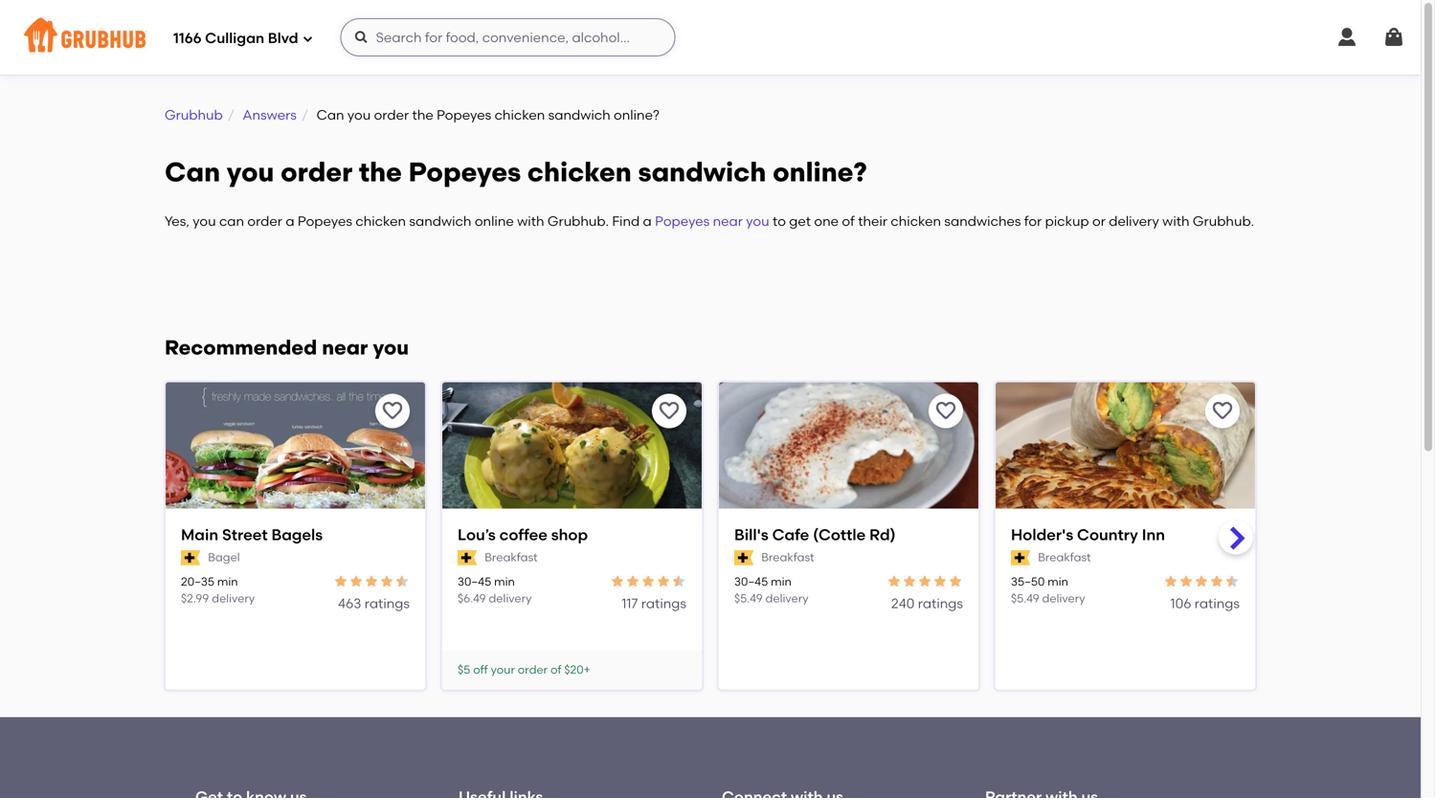 Task type: vqa. For each thing, say whether or not it's contained in the screenshot.
INSOMNIA COOKIES LOGO
no



Task type: describe. For each thing, give the bounding box(es) containing it.
main street bagels
[[181, 526, 323, 544]]

117 ratings
[[622, 595, 686, 612]]

online
[[475, 213, 514, 229]]

30–45 for lou's
[[458, 575, 491, 589]]

ratings for bill's cafe (cottle rd)
[[918, 595, 963, 612]]

463 ratings
[[338, 595, 410, 612]]

holder's country inn link
[[1011, 524, 1240, 546]]

lou's
[[458, 526, 496, 544]]

0 vertical spatial can
[[316, 107, 344, 123]]

country
[[1077, 526, 1138, 544]]

bill's cafe (cottle rd) logo image
[[719, 383, 978, 511]]

popeyes down search for food, convenience, alcohol... search box
[[437, 107, 491, 123]]

delivery for lou's coffee shop
[[489, 592, 532, 605]]

1 with from the left
[[517, 213, 544, 229]]

shop
[[551, 526, 588, 544]]

to
[[773, 213, 786, 229]]

delivery for holder's country inn
[[1042, 592, 1085, 605]]

1 grubhub. from the left
[[548, 213, 609, 229]]

inn
[[1142, 526, 1165, 544]]

bill's
[[734, 526, 768, 544]]

subscription pass image for main
[[181, 550, 200, 566]]

106
[[1170, 595, 1191, 612]]

grubhub
[[165, 107, 223, 123]]

ratings for lou's coffee shop
[[641, 595, 686, 612]]

$6.49
[[458, 592, 486, 605]]

min for country
[[1048, 575, 1068, 589]]

20–35
[[181, 575, 214, 589]]

$5 off your order of $20+
[[458, 663, 590, 677]]

240 ratings
[[891, 595, 963, 612]]

ratings for main street bagels
[[365, 595, 410, 612]]

or
[[1092, 213, 1106, 229]]

save this restaurant button for bill's cafe (cottle rd)
[[929, 394, 963, 429]]

$5
[[458, 663, 470, 677]]

get
[[789, 213, 811, 229]]

delivery right or
[[1109, 213, 1159, 229]]

save this restaurant image
[[934, 400, 957, 423]]

1166
[[173, 30, 202, 47]]

street
[[222, 526, 268, 544]]

bill's cafe (cottle rd) link
[[734, 524, 963, 546]]

106 ratings
[[1170, 595, 1240, 612]]

save this restaurant button for holder's country inn
[[1205, 394, 1240, 429]]

0 horizontal spatial svg image
[[302, 33, 314, 45]]

min for coffee
[[494, 575, 515, 589]]

0 horizontal spatial of
[[550, 663, 561, 677]]

rd)
[[869, 526, 896, 544]]

main street bagels link
[[181, 524, 410, 546]]

lou's coffee shop link
[[458, 524, 686, 546]]

popeyes right 'find'
[[655, 213, 710, 229]]

30–45 for bill's
[[734, 575, 768, 589]]

holder's country inn logo image
[[996, 383, 1255, 511]]

117
[[622, 595, 638, 612]]

save this restaurant image for bagels
[[381, 400, 404, 423]]

1 vertical spatial the
[[359, 156, 402, 188]]

0 horizontal spatial near
[[322, 336, 368, 360]]

min for street
[[217, 575, 238, 589]]

save this restaurant image for inn
[[1211, 400, 1234, 423]]

delivery for bill's cafe (cottle rd)
[[765, 592, 809, 605]]

bagels
[[271, 526, 323, 544]]

answers link
[[243, 107, 297, 123]]

blvd
[[268, 30, 298, 47]]

35–50 min $5.49 delivery
[[1011, 575, 1085, 605]]

463
[[338, 595, 361, 612]]



Task type: locate. For each thing, give the bounding box(es) containing it.
$5.49 inside 35–50 min $5.49 delivery
[[1011, 592, 1039, 605]]

0 horizontal spatial breakfast
[[485, 551, 538, 564]]

1 horizontal spatial 30–45
[[734, 575, 768, 589]]

0 horizontal spatial grubhub.
[[548, 213, 609, 229]]

1 horizontal spatial grubhub.
[[1193, 213, 1254, 229]]

1 horizontal spatial $5.49
[[1011, 592, 1039, 605]]

can you order the popeyes chicken sandwich online? down search for food, convenience, alcohol... search box
[[316, 107, 660, 123]]

min inside 35–50 min $5.49 delivery
[[1048, 575, 1068, 589]]

delivery right $6.49
[[489, 592, 532, 605]]

4 ratings from the left
[[1195, 595, 1240, 612]]

of right one
[[842, 213, 855, 229]]

1 horizontal spatial breakfast
[[761, 551, 814, 564]]

of
[[842, 213, 855, 229], [550, 663, 561, 677]]

30–45 inside 30–45 min $5.49 delivery
[[734, 575, 768, 589]]

1166 culligan blvd
[[173, 30, 298, 47]]

1 $5.49 from the left
[[734, 592, 763, 605]]

1 horizontal spatial sandwich
[[548, 107, 610, 123]]

0 horizontal spatial a
[[286, 213, 294, 229]]

30–45 inside 30–45 min $6.49 delivery
[[458, 575, 491, 589]]

3 min from the left
[[771, 575, 792, 589]]

subscription pass image up 35–50
[[1011, 550, 1030, 566]]

cafe
[[772, 526, 809, 544]]

1 vertical spatial online?
[[773, 156, 867, 188]]

subscription pass image for bill's
[[734, 550, 754, 566]]

you
[[347, 107, 371, 123], [227, 156, 274, 188], [193, 213, 216, 229], [746, 213, 769, 229], [373, 336, 409, 360]]

1 ratings from the left
[[365, 595, 410, 612]]

35–50
[[1011, 575, 1045, 589]]

2 save this restaurant image from the left
[[658, 400, 681, 423]]

grubhub link
[[165, 107, 223, 123]]

30–45 min $5.49 delivery
[[734, 575, 809, 605]]

recommended
[[165, 336, 317, 360]]

4 min from the left
[[1048, 575, 1068, 589]]

1 vertical spatial near
[[322, 336, 368, 360]]

popeyes near you link
[[655, 213, 769, 229]]

popeyes up online on the left top of the page
[[408, 156, 521, 188]]

min down 'cafe'
[[771, 575, 792, 589]]

with
[[517, 213, 544, 229], [1162, 213, 1190, 229]]

a right 'find'
[[643, 213, 652, 229]]

subscription pass image down the bill's
[[734, 550, 754, 566]]

240
[[891, 595, 915, 612]]

their
[[858, 213, 887, 229]]

1 horizontal spatial save this restaurant image
[[658, 400, 681, 423]]

delivery
[[1109, 213, 1159, 229], [212, 592, 255, 605], [489, 592, 532, 605], [765, 592, 809, 605], [1042, 592, 1085, 605]]

recommended near you
[[165, 336, 409, 360]]

0 vertical spatial sandwich
[[548, 107, 610, 123]]

delivery inside 30–45 min $6.49 delivery
[[489, 592, 532, 605]]

2 a from the left
[[643, 213, 652, 229]]

$2.99
[[181, 592, 209, 605]]

0 vertical spatial can you order the popeyes chicken sandwich online?
[[316, 107, 660, 123]]

a right can
[[286, 213, 294, 229]]

1 horizontal spatial with
[[1162, 213, 1190, 229]]

$5.49 for bill's cafe (cottle rd)
[[734, 592, 763, 605]]

save this restaurant button for lou's coffee shop
[[652, 394, 686, 429]]

off
[[473, 663, 488, 677]]

3 subscription pass image from the left
[[1011, 550, 1030, 566]]

0 vertical spatial near
[[713, 213, 743, 229]]

1 horizontal spatial subscription pass image
[[734, 550, 754, 566]]

min for cafe
[[771, 575, 792, 589]]

2 30–45 from the left
[[734, 575, 768, 589]]

delivery down 35–50
[[1042, 592, 1085, 605]]

subscription pass image
[[458, 550, 477, 566]]

popeyes
[[437, 107, 491, 123], [408, 156, 521, 188], [298, 213, 352, 229], [655, 213, 710, 229]]

Search for food, convenience, alcohol... search field
[[340, 18, 676, 56]]

30–45 min $6.49 delivery
[[458, 575, 532, 605]]

2 vertical spatial sandwich
[[409, 213, 471, 229]]

one
[[814, 213, 839, 229]]

delivery inside 20–35 min $2.99 delivery
[[212, 592, 255, 605]]

0 vertical spatial the
[[412, 107, 433, 123]]

can
[[316, 107, 344, 123], [165, 156, 220, 188]]

3 save this restaurant image from the left
[[1211, 400, 1234, 423]]

2 with from the left
[[1162, 213, 1190, 229]]

0 horizontal spatial save this restaurant image
[[381, 400, 404, 423]]

your
[[491, 663, 515, 677]]

save this restaurant image
[[381, 400, 404, 423], [658, 400, 681, 423], [1211, 400, 1234, 423]]

chicken
[[495, 107, 545, 123], [527, 156, 632, 188], [356, 213, 406, 229], [891, 213, 941, 229]]

main
[[181, 526, 218, 544]]

ratings right 463
[[365, 595, 410, 612]]

1 vertical spatial sandwich
[[638, 156, 766, 188]]

0 horizontal spatial 30–45
[[458, 575, 491, 589]]

2 horizontal spatial save this restaurant image
[[1211, 400, 1234, 423]]

breakfast down 'holder's' on the bottom right
[[1038, 551, 1091, 564]]

min inside 20–35 min $2.99 delivery
[[217, 575, 238, 589]]

1 save this restaurant image from the left
[[381, 400, 404, 423]]

breakfast down 'cafe'
[[761, 551, 814, 564]]

$5.49
[[734, 592, 763, 605], [1011, 592, 1039, 605]]

lou's coffee shop
[[458, 526, 588, 544]]

near
[[713, 213, 743, 229], [322, 336, 368, 360]]

4 save this restaurant button from the left
[[1205, 394, 1240, 429]]

0 horizontal spatial $5.49
[[734, 592, 763, 605]]

1 a from the left
[[286, 213, 294, 229]]

yes,
[[165, 213, 189, 229]]

subscription pass image
[[181, 550, 200, 566], [734, 550, 754, 566], [1011, 550, 1030, 566]]

$5.49 down the bill's
[[734, 592, 763, 605]]

2 min from the left
[[494, 575, 515, 589]]

holder's
[[1011, 526, 1073, 544]]

2 horizontal spatial svg image
[[1336, 26, 1358, 49]]

1 horizontal spatial of
[[842, 213, 855, 229]]

min
[[217, 575, 238, 589], [494, 575, 515, 589], [771, 575, 792, 589], [1048, 575, 1068, 589]]

$5.49 inside 30–45 min $5.49 delivery
[[734, 592, 763, 605]]

30–45 up $6.49
[[458, 575, 491, 589]]

the
[[412, 107, 433, 123], [359, 156, 402, 188]]

2 save this restaurant button from the left
[[652, 394, 686, 429]]

popeyes right can
[[298, 213, 352, 229]]

1 horizontal spatial svg image
[[354, 30, 369, 45]]

1 save this restaurant button from the left
[[375, 394, 410, 429]]

yes, you can order a popeyes chicken sandwich online with grubhub. find a popeyes near you to get one of their chicken sandwiches for pickup or delivery with grubhub.
[[165, 213, 1254, 229]]

1 horizontal spatial can
[[316, 107, 344, 123]]

3 breakfast from the left
[[1038, 551, 1091, 564]]

1 30–45 from the left
[[458, 575, 491, 589]]

can up yes,
[[165, 156, 220, 188]]

2 horizontal spatial breakfast
[[1038, 551, 1091, 564]]

can
[[219, 213, 244, 229]]

breakfast down lou's coffee shop
[[485, 551, 538, 564]]

grubhub.
[[548, 213, 609, 229], [1193, 213, 1254, 229]]

answers
[[243, 107, 297, 123]]

save this restaurant image for shop
[[658, 400, 681, 423]]

ratings right 117
[[641, 595, 686, 612]]

2 $5.49 from the left
[[1011, 592, 1039, 605]]

(cottle
[[813, 526, 866, 544]]

1 horizontal spatial online?
[[773, 156, 867, 188]]

1 vertical spatial of
[[550, 663, 561, 677]]

delivery inside 30–45 min $5.49 delivery
[[765, 592, 809, 605]]

bagel
[[208, 551, 240, 564]]

1 min from the left
[[217, 575, 238, 589]]

1 subscription pass image from the left
[[181, 550, 200, 566]]

1 breakfast from the left
[[485, 551, 538, 564]]

1 vertical spatial can
[[165, 156, 220, 188]]

$20+
[[564, 663, 590, 677]]

lou's coffee shop logo image
[[442, 383, 702, 511]]

2 grubhub. from the left
[[1193, 213, 1254, 229]]

1 horizontal spatial the
[[412, 107, 433, 123]]

min inside 30–45 min $6.49 delivery
[[494, 575, 515, 589]]

1 horizontal spatial a
[[643, 213, 652, 229]]

min right 35–50
[[1048, 575, 1068, 589]]

ratings right "240"
[[918, 595, 963, 612]]

breakfast for cafe
[[761, 551, 814, 564]]

can you order the popeyes chicken sandwich online?
[[316, 107, 660, 123], [165, 156, 867, 188]]

breakfast
[[485, 551, 538, 564], [761, 551, 814, 564], [1038, 551, 1091, 564]]

0 horizontal spatial with
[[517, 213, 544, 229]]

1 vertical spatial can you order the popeyes chicken sandwich online?
[[165, 156, 867, 188]]

0 horizontal spatial can
[[165, 156, 220, 188]]

3 save this restaurant button from the left
[[929, 394, 963, 429]]

30–45
[[458, 575, 491, 589], [734, 575, 768, 589]]

0 horizontal spatial subscription pass image
[[181, 550, 200, 566]]

with right online on the left top of the page
[[517, 213, 544, 229]]

ratings
[[365, 595, 410, 612], [641, 595, 686, 612], [918, 595, 963, 612], [1195, 595, 1240, 612]]

of left $20+
[[550, 663, 561, 677]]

delivery right the $2.99
[[212, 592, 255, 605]]

0 vertical spatial online?
[[614, 107, 660, 123]]

min inside 30–45 min $5.49 delivery
[[771, 575, 792, 589]]

$5.49 down 35–50
[[1011, 592, 1039, 605]]

svg image
[[1336, 26, 1358, 49], [354, 30, 369, 45], [302, 33, 314, 45]]

svg image
[[1382, 26, 1405, 49]]

1 horizontal spatial near
[[713, 213, 743, 229]]

0 horizontal spatial the
[[359, 156, 402, 188]]

holder's country inn
[[1011, 526, 1165, 544]]

20–35 min $2.99 delivery
[[181, 575, 255, 605]]

2 horizontal spatial sandwich
[[638, 156, 766, 188]]

breakfast for country
[[1038, 551, 1091, 564]]

3 ratings from the left
[[918, 595, 963, 612]]

coffee
[[499, 526, 547, 544]]

a
[[286, 213, 294, 229], [643, 213, 652, 229]]

subscription pass image down main
[[181, 550, 200, 566]]

2 ratings from the left
[[641, 595, 686, 612]]

$5.49 for holder's country inn
[[1011, 592, 1039, 605]]

with right or
[[1162, 213, 1190, 229]]

delivery for main street bagels
[[212, 592, 255, 605]]

ratings right 106
[[1195, 595, 1240, 612]]

main navigation navigation
[[0, 0, 1421, 75]]

0 vertical spatial of
[[842, 213, 855, 229]]

save this restaurant button for main street bagels
[[375, 394, 410, 429]]

sandwich
[[548, 107, 610, 123], [638, 156, 766, 188], [409, 213, 471, 229]]

order
[[374, 107, 409, 123], [281, 156, 353, 188], [247, 213, 282, 229], [518, 663, 548, 677]]

online?
[[614, 107, 660, 123], [773, 156, 867, 188]]

sandwiches
[[944, 213, 1021, 229]]

2 horizontal spatial subscription pass image
[[1011, 550, 1030, 566]]

can you order the popeyes chicken sandwich online? up online on the left top of the page
[[165, 156, 867, 188]]

min down lou's coffee shop
[[494, 575, 515, 589]]

delivery inside 35–50 min $5.49 delivery
[[1042, 592, 1085, 605]]

main street bagels logo image
[[166, 383, 425, 511]]

2 subscription pass image from the left
[[734, 550, 754, 566]]

30–45 down the bill's
[[734, 575, 768, 589]]

min down bagel
[[217, 575, 238, 589]]

save this restaurant button
[[375, 394, 410, 429], [652, 394, 686, 429], [929, 394, 963, 429], [1205, 394, 1240, 429]]

ratings for holder's country inn
[[1195, 595, 1240, 612]]

culligan
[[205, 30, 264, 47]]

find
[[612, 213, 640, 229]]

0 horizontal spatial sandwich
[[409, 213, 471, 229]]

delivery down 'cafe'
[[765, 592, 809, 605]]

2 breakfast from the left
[[761, 551, 814, 564]]

0 horizontal spatial online?
[[614, 107, 660, 123]]

subscription pass image for holder's
[[1011, 550, 1030, 566]]

can right 'answers'
[[316, 107, 344, 123]]

breakfast for coffee
[[485, 551, 538, 564]]

star icon image
[[333, 574, 348, 589], [348, 574, 364, 589], [364, 574, 379, 589], [379, 574, 394, 589], [394, 574, 410, 589], [394, 574, 410, 589], [610, 574, 625, 589], [625, 574, 640, 589], [640, 574, 656, 589], [656, 574, 671, 589], [671, 574, 686, 589], [671, 574, 686, 589], [886, 574, 902, 589], [902, 574, 917, 589], [917, 574, 932, 589], [932, 574, 948, 589], [948, 574, 963, 589], [1163, 574, 1178, 589], [1178, 574, 1194, 589], [1194, 574, 1209, 589], [1209, 574, 1224, 589], [1224, 574, 1240, 589], [1224, 574, 1240, 589]]

for
[[1024, 213, 1042, 229]]

pickup
[[1045, 213, 1089, 229]]

bill's cafe (cottle rd)
[[734, 526, 896, 544]]



